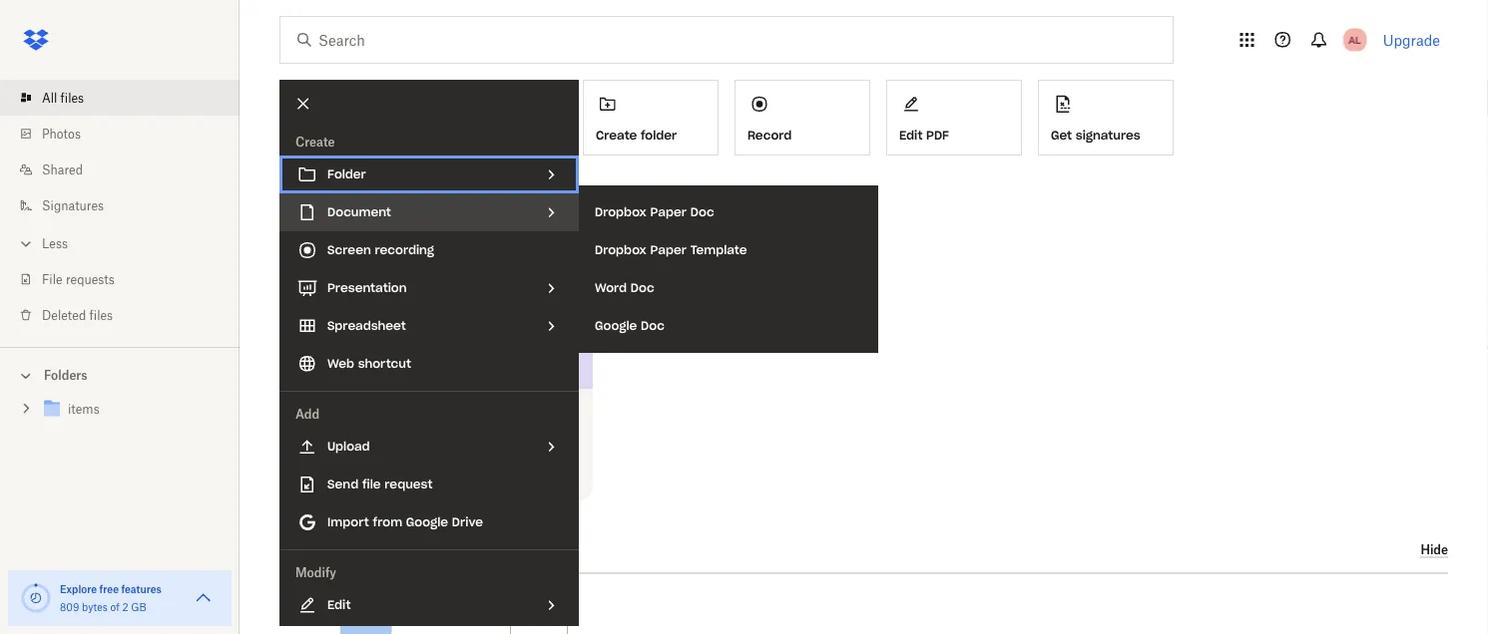 Task type: locate. For each thing, give the bounding box(es) containing it.
document menu item
[[279, 194, 579, 232]]

menu
[[279, 80, 579, 635], [579, 186, 878, 353]]

2 paper from the top
[[650, 243, 687, 258]]

1 vertical spatial files
[[89, 308, 113, 323]]

paper up dropbox paper template
[[650, 205, 687, 220]]

edit
[[899, 128, 923, 143], [327, 598, 351, 613]]

doc for google doc
[[641, 318, 665, 334]]

edit pdf button
[[886, 80, 1022, 156]]

screen recording menu item
[[279, 232, 579, 270]]

upload
[[327, 439, 370, 455]]

1 vertical spatial edit
[[327, 598, 351, 613]]

files inside deleted files link
[[89, 308, 113, 323]]

1 vertical spatial dropbox
[[595, 205, 647, 220]]

files
[[60, 90, 84, 105], [89, 308, 113, 323], [467, 404, 490, 419]]

get started with dropbox
[[279, 183, 448, 200]]

create folder button
[[583, 80, 719, 156]]

paper for doc
[[650, 205, 687, 220]]

list
[[0, 68, 240, 347]]

dropbox right with
[[392, 183, 448, 200]]

dropbox paper doc
[[595, 205, 714, 220]]

1 from from the top
[[373, 515, 402, 531]]

paper
[[650, 205, 687, 220], [650, 243, 687, 258]]

2 vertical spatial files
[[467, 404, 490, 419]]

0 vertical spatial files
[[60, 90, 84, 105]]

photos link
[[16, 116, 240, 152]]

from down the import from google drive
[[372, 539, 412, 560]]

and
[[532, 404, 553, 419]]

list containing all files
[[0, 68, 240, 347]]

get
[[1051, 128, 1072, 143], [279, 183, 304, 200]]

stay
[[299, 424, 323, 439]]

google down word
[[595, 318, 637, 334]]

edit pdf
[[899, 128, 949, 143]]

files right deleted
[[89, 308, 113, 323]]

doc
[[690, 205, 714, 220], [631, 280, 654, 296], [641, 318, 665, 334]]

signatures
[[1076, 128, 1141, 143]]

deleted files
[[42, 308, 113, 323]]

synced.
[[326, 424, 369, 439]]

record
[[748, 128, 792, 143]]

from
[[373, 515, 402, 531], [372, 539, 412, 560]]

dropbox
[[392, 183, 448, 200], [595, 205, 647, 220], [595, 243, 647, 258]]

with
[[359, 183, 388, 200]]

1 vertical spatial doc
[[631, 280, 654, 296]]

menu containing dropbox paper doc
[[579, 186, 878, 353]]

shared
[[42, 162, 83, 177]]

create inside menu
[[295, 134, 335, 149]]

0 horizontal spatial create
[[295, 134, 335, 149]]

1 vertical spatial paper
[[650, 243, 687, 258]]

dropbox for dropbox paper template
[[595, 243, 647, 258]]

send
[[327, 477, 359, 493]]

0 horizontal spatial get
[[279, 183, 304, 200]]

spreadsheet menu item
[[279, 307, 579, 345]]

edit inside button
[[899, 128, 923, 143]]

screen recording
[[327, 243, 434, 258]]

your
[[417, 539, 454, 560]]

get left started
[[279, 183, 304, 200]]

from up suggested from your activity
[[373, 515, 402, 531]]

2 on from the left
[[449, 404, 463, 419]]

0 vertical spatial google
[[595, 318, 637, 334]]

create down close icon
[[295, 134, 335, 149]]

add
[[295, 407, 320, 422]]

presentation menu item
[[279, 270, 579, 307]]

get for get started with dropbox
[[279, 183, 304, 200]]

presentation
[[327, 280, 407, 296]]

dropbox up dropbox paper template
[[595, 205, 647, 220]]

deleted files link
[[16, 297, 240, 333]]

1 horizontal spatial on
[[449, 404, 463, 419]]

0 vertical spatial get
[[1051, 128, 1072, 143]]

menu containing folder
[[279, 80, 579, 635]]

features
[[121, 583, 162, 596]]

1 horizontal spatial get
[[1051, 128, 1072, 143]]

0 vertical spatial from
[[373, 515, 402, 531]]

drive
[[452, 515, 483, 531]]

create inside 'button'
[[596, 128, 637, 143]]

folders button
[[0, 360, 240, 390]]

web shortcut menu item
[[279, 345, 579, 383]]

screen
[[327, 243, 371, 258]]

2 horizontal spatial files
[[467, 404, 490, 419]]

gb
[[131, 601, 147, 614]]

web shortcut
[[327, 356, 411, 372]]

0 vertical spatial edit
[[899, 128, 923, 143]]

on up synced.
[[338, 404, 352, 419]]

1 horizontal spatial files
[[89, 308, 113, 323]]

create left folder
[[596, 128, 637, 143]]

close image
[[287, 87, 320, 121]]

import from google drive
[[327, 515, 483, 531]]

create
[[596, 128, 637, 143], [295, 134, 335, 149]]

1 horizontal spatial edit
[[899, 128, 923, 143]]

modify
[[295, 565, 336, 580]]

suggested
[[279, 539, 367, 560]]

to
[[403, 404, 415, 419]]

edit inside menu item
[[327, 598, 351, 613]]

/resume.pdf image
[[510, 582, 568, 635]]

edit left pdf
[[899, 128, 923, 143]]

dropbox paper template
[[595, 243, 747, 258]]

0 horizontal spatial on
[[338, 404, 352, 419]]

2 from from the top
[[372, 539, 412, 560]]

get inside button
[[1051, 128, 1072, 143]]

started
[[308, 183, 355, 200]]

files for deleted files
[[89, 308, 113, 323]]

on
[[338, 404, 352, 419], [449, 404, 463, 419]]

deleted
[[42, 308, 86, 323]]

template
[[690, 243, 747, 258]]

on right work
[[449, 404, 463, 419]]

google doc
[[595, 318, 665, 334]]

paper for template
[[650, 243, 687, 258]]

0 vertical spatial paper
[[650, 205, 687, 220]]

0 horizontal spatial files
[[60, 90, 84, 105]]

create folder
[[596, 128, 677, 143]]

files right all
[[60, 90, 84, 105]]

edit down modify
[[327, 598, 351, 613]]

0 vertical spatial dropbox
[[392, 183, 448, 200]]

2 vertical spatial dropbox
[[595, 243, 647, 258]]

file requests
[[42, 272, 115, 287]]

paper down dropbox paper doc
[[650, 243, 687, 258]]

dropbox up word doc
[[595, 243, 647, 258]]

1 paper from the top
[[650, 205, 687, 220]]

0 horizontal spatial google
[[406, 515, 448, 531]]

create for create folder
[[596, 128, 637, 143]]

doc right word
[[631, 280, 654, 296]]

dropbox for dropbox paper doc
[[595, 205, 647, 220]]

1 vertical spatial get
[[279, 183, 304, 200]]

get left "signatures"
[[1051, 128, 1072, 143]]

send file request
[[327, 477, 433, 493]]

files inside all files link
[[60, 90, 84, 105]]

file
[[42, 272, 63, 287]]

bytes
[[82, 601, 108, 614]]

0 horizontal spatial edit
[[327, 598, 351, 613]]

get signatures button
[[1038, 80, 1174, 156]]

work
[[418, 404, 446, 419]]

files inside install on desktop to work on files offline and stay synced.
[[467, 404, 490, 419]]

google
[[595, 318, 637, 334], [406, 515, 448, 531]]

1 vertical spatial google
[[406, 515, 448, 531]]

doc up template
[[690, 205, 714, 220]]

from inside menu item
[[373, 515, 402, 531]]

folders
[[44, 368, 87, 383]]

1 horizontal spatial google
[[595, 318, 637, 334]]

quota usage element
[[20, 583, 52, 615]]

offline
[[493, 404, 529, 419]]

1 vertical spatial from
[[372, 539, 412, 560]]

files left offline
[[467, 404, 490, 419]]

import
[[327, 515, 369, 531]]

document
[[327, 205, 391, 220]]

2 vertical spatial doc
[[641, 318, 665, 334]]

all
[[42, 90, 57, 105]]

from for google
[[373, 515, 402, 531]]

doc for word doc
[[631, 280, 654, 296]]

1 horizontal spatial create
[[596, 128, 637, 143]]

google up your
[[406, 515, 448, 531]]

folder
[[327, 167, 366, 182]]

upgrade
[[1383, 31, 1440, 48]]

doc down word doc
[[641, 318, 665, 334]]



Task type: vqa. For each thing, say whether or not it's contained in the screenshot.
BN 'popup button'
no



Task type: describe. For each thing, give the bounding box(es) containing it.
dropbox image
[[16, 20, 56, 60]]

install on desktop to work on files offline and stay synced.
[[299, 404, 553, 439]]

request
[[385, 477, 433, 493]]

activity
[[459, 539, 521, 560]]

recording
[[375, 243, 434, 258]]

get for get signatures
[[1051, 128, 1072, 143]]

explore
[[60, 583, 97, 596]]

of
[[110, 601, 120, 614]]

send file request menu item
[[279, 466, 579, 504]]

less image
[[16, 234, 36, 254]]

requests
[[66, 272, 115, 287]]

edit for edit
[[327, 598, 351, 613]]

create for create
[[295, 134, 335, 149]]

record button
[[735, 80, 870, 156]]

file
[[362, 477, 381, 493]]

all files
[[42, 90, 84, 105]]

web
[[327, 356, 354, 372]]

word
[[595, 280, 627, 296]]

word doc
[[595, 280, 654, 296]]

files for all files
[[60, 90, 84, 105]]

desktop
[[355, 404, 400, 419]]

photos
[[42, 126, 81, 141]]

explore free features 809 bytes of 2 gb
[[60, 583, 162, 614]]

signatures link
[[16, 188, 240, 224]]

import from google drive menu item
[[279, 504, 579, 542]]

809
[[60, 601, 79, 614]]

google inside menu item
[[406, 515, 448, 531]]

shared link
[[16, 152, 240, 188]]

shortcut
[[358, 356, 411, 372]]

less
[[42, 236, 68, 251]]

2
[[122, 601, 128, 614]]

upload menu item
[[279, 428, 579, 466]]

install
[[299, 404, 334, 419]]

edit for edit pdf
[[899, 128, 923, 143]]

get signatures
[[1051, 128, 1141, 143]]

free
[[99, 583, 119, 596]]

1 on from the left
[[338, 404, 352, 419]]

edit menu item
[[279, 587, 579, 625]]

0 vertical spatial doc
[[690, 205, 714, 220]]

from for your
[[372, 539, 412, 560]]

folder
[[641, 128, 677, 143]]

upgrade link
[[1383, 31, 1440, 48]]

folder menu item
[[279, 156, 579, 194]]

all files link
[[16, 80, 240, 116]]

pdf
[[926, 128, 949, 143]]

all files list item
[[0, 80, 240, 116]]

spreadsheet
[[327, 318, 406, 334]]

file requests link
[[16, 262, 240, 297]]

suggested from your activity
[[279, 539, 521, 560]]

signatures
[[42, 198, 104, 213]]



